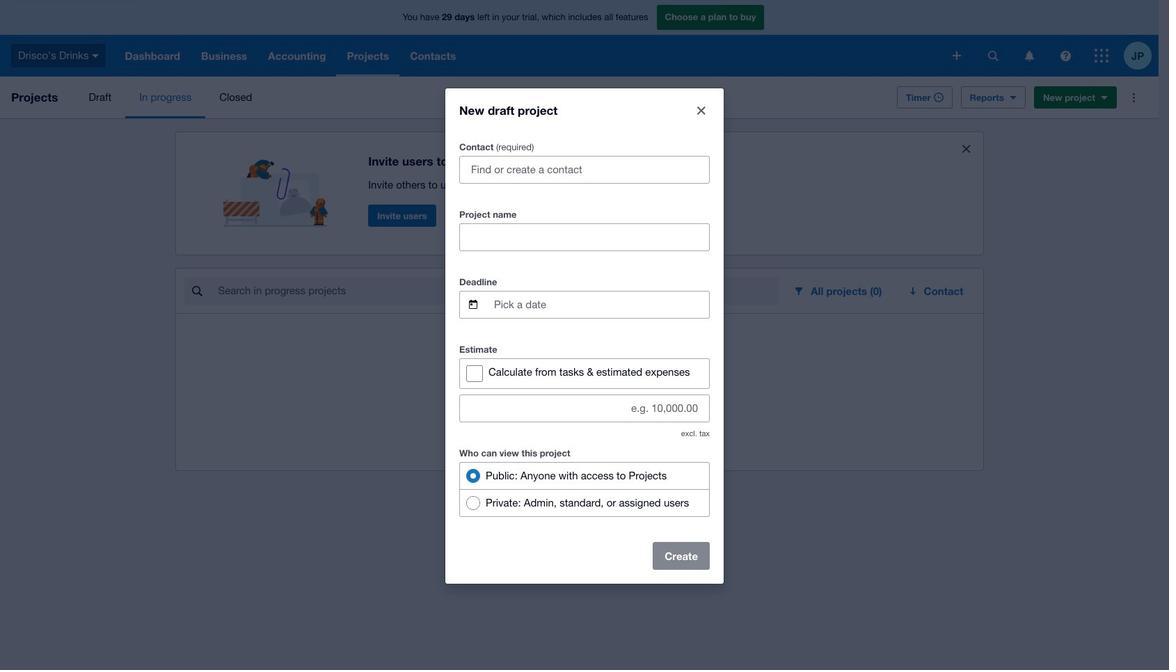 Task type: vqa. For each thing, say whether or not it's contained in the screenshot.
the Pick a date field
yes



Task type: locate. For each thing, give the bounding box(es) containing it.
banner
[[0, 0, 1159, 77]]

Search in progress projects search field
[[217, 278, 779, 304]]

svg image
[[1061, 50, 1071, 61]]

None field
[[460, 224, 709, 250]]

dialog
[[446, 88, 724, 584]]

group
[[459, 462, 710, 517]]

svg image
[[1095, 49, 1109, 63], [988, 50, 999, 61], [1025, 50, 1034, 61], [953, 52, 961, 60], [92, 54, 99, 58]]



Task type: describe. For each thing, give the bounding box(es) containing it.
invite users to projects image
[[223, 143, 335, 227]]

Pick a date field
[[493, 291, 709, 318]]

e.g. 10,000.00 field
[[460, 395, 709, 422]]

Find or create a contact field
[[460, 156, 709, 183]]



